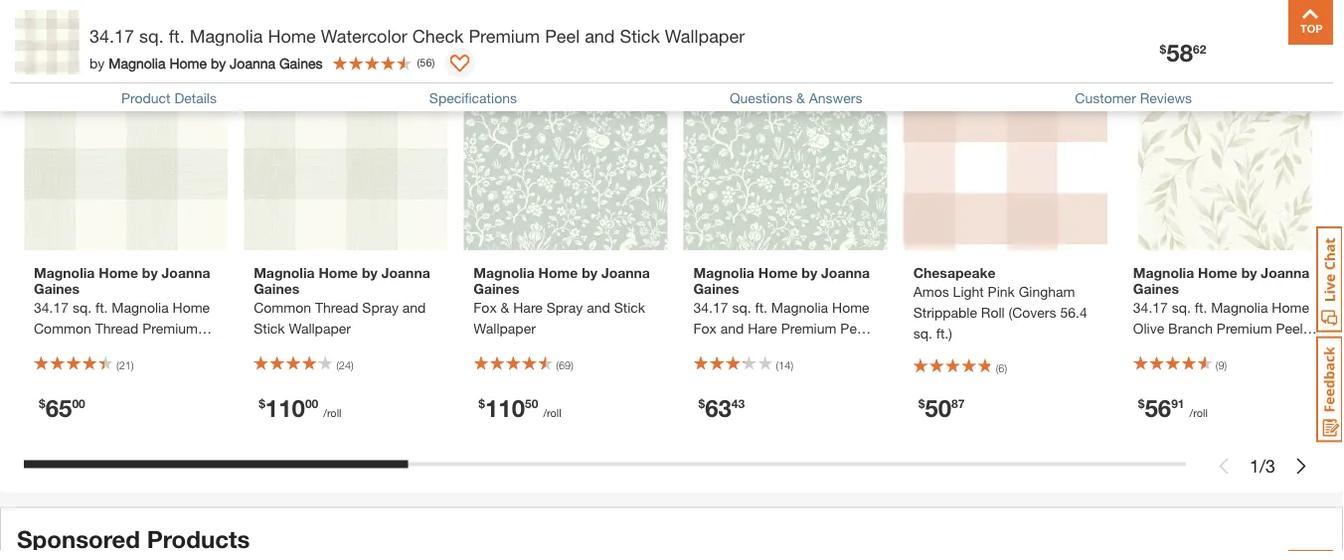 Task type: vqa. For each thing, say whether or not it's contained in the screenshot.


Task type: describe. For each thing, give the bounding box(es) containing it.
gaines for magnolia home by joanna gaines fox & hare spray and stick wallpaper
[[474, 281, 520, 298]]

$ 110 00 /roll
[[259, 394, 342, 422]]

$ for $ 110 50 /roll
[[479, 398, 485, 412]]

( for magnolia home by joanna gaines fox & hare spray and stick wallpaper
[[556, 360, 559, 373]]

) for chesapeake amos light pink gingham strippable roll (covers 56.4 sq. ft.)
[[1005, 362, 1007, 375]]

( for magnolia home by joanna gaines 34.17 sq. ft. magnolia home common thread premium peel and stick wallpaper
[[116, 360, 119, 373]]

) left display image
[[432, 56, 435, 69]]

wallpaper up questions
[[665, 25, 745, 46]]

thread inside magnolia home by joanna gaines common thread spray and stick wallpaper
[[315, 300, 358, 316]]

fox & hare spray and stick wallpaper image
[[464, 47, 668, 251]]

magnolia home by joanna gaines 34.17 sq. ft. magnolia home common thread premium peel and stick wallpaper
[[34, 265, 210, 358]]

home inside magnolia home by joanna gaines fox & hare spray and stick wallpaper
[[539, 265, 578, 282]]

peel inside magnolia home by joanna gaines 34.17 sq. ft. magnolia home fox and hare premium peel and stick wallpaper
[[841, 321, 868, 337]]

display image
[[450, 55, 470, 75]]

$ for $ 110 00 /roll
[[259, 398, 265, 412]]

joanna for magnolia home by joanna gaines fox & hare spray and stick wallpaper
[[601, 265, 650, 282]]

magnolia home by joanna gaines fox & hare spray and stick wallpaper
[[474, 265, 650, 337]]

$ 110 50 /roll
[[479, 394, 562, 422]]

/roll for $ 110 00 /roll
[[323, 407, 342, 420]]

chesapeake amos light pink gingham strippable roll (covers 56.4 sq. ft.)
[[913, 265, 1088, 342]]

strippable
[[913, 305, 977, 321]]

/roll for $ 110 50 /roll
[[543, 407, 562, 420]]

43
[[732, 398, 745, 412]]

feedback link image
[[1317, 336, 1343, 443]]

( 69 )
[[556, 360, 574, 373]]

roll
[[981, 305, 1005, 321]]

and inside magnolia home by joanna gaines fox & hare spray and stick wallpaper
[[587, 300, 610, 316]]

87
[[952, 398, 965, 412]]

stick inside magnolia home by joanna gaines common thread spray and stick wallpaper
[[254, 321, 285, 337]]

peel inside magnolia home by joanna gaines 34.17 sq. ft. magnolia home common thread premium peel and stick wallpaper
[[34, 341, 61, 358]]

$ for $ 58 62
[[1160, 42, 1167, 56]]

hare inside magnolia home by joanna gaines fox & hare spray and stick wallpaper
[[513, 300, 543, 316]]

live chat image
[[1317, 227, 1343, 333]]

34.17 for 63
[[694, 300, 728, 316]]

watercolor
[[321, 25, 407, 46]]

wallpaper inside magnolia home by joanna gaines 34.17 sq. ft. magnolia home fox and hare premium peel and stick wallpaper
[[756, 341, 818, 358]]

wallpaper inside magnolia home by joanna gaines 34.17 sq. ft. magnolia home olive branch premium peel and stick wallpaper
[[1196, 341, 1258, 358]]

premium inside magnolia home by joanna gaines 34.17 sq. ft. magnolia home common thread premium peel and stick wallpaper
[[142, 321, 198, 337]]

questions & answers
[[730, 90, 863, 107]]

( 14 )
[[776, 360, 794, 373]]

65
[[45, 394, 72, 422]]

amos light pink gingham strippable roll (covers 56.4 sq. ft.) image
[[904, 47, 1108, 251]]

check
[[412, 25, 464, 46]]

gingham
[[1019, 284, 1075, 300]]

peel inside magnolia home by joanna gaines 34.17 sq. ft. magnolia home olive branch premium peel and stick wallpaper
[[1276, 321, 1303, 337]]

magnolia inside magnolia home by joanna gaines common thread spray and stick wallpaper
[[254, 265, 315, 282]]

sq. for /roll
[[1172, 300, 1191, 316]]

next slide image
[[1294, 459, 1310, 475]]

& inside magnolia home by joanna gaines fox & hare spray and stick wallpaper
[[501, 300, 509, 316]]

1 / 3
[[1250, 456, 1276, 478]]

$ 58 62
[[1160, 38, 1206, 66]]

58
[[1167, 38, 1193, 66]]

thread inside magnolia home by joanna gaines 34.17 sq. ft. magnolia home common thread premium peel and stick wallpaper
[[95, 321, 139, 337]]

( for magnolia home by joanna gaines 34.17 sq. ft. magnolia home fox and hare premium peel and stick wallpaper
[[776, 360, 779, 373]]

magnolia home by joanna gaines common thread spray and stick wallpaper
[[254, 265, 430, 337]]

sq. for 63
[[732, 300, 751, 316]]

14
[[779, 360, 791, 373]]

6
[[999, 362, 1005, 375]]

wallpaper inside magnolia home by joanna gaines 34.17 sq. ft. magnolia home common thread premium peel and stick wallpaper
[[127, 341, 189, 358]]

$ 56 91 /roll
[[1138, 394, 1208, 422]]

56 for $ 56 91 /roll
[[1145, 394, 1172, 422]]

amos
[[913, 284, 949, 300]]

and inside magnolia home by joanna gaines 34.17 sq. ft. magnolia home olive branch premium peel and stick wallpaper
[[1133, 341, 1157, 358]]

joanna for magnolia home by joanna gaines 34.17 sq. ft. magnolia home common thread premium peel and stick wallpaper
[[162, 265, 210, 282]]

$ for $ 50 87
[[918, 398, 925, 412]]

1
[[1250, 456, 1260, 478]]

sq. inside chesapeake amos light pink gingham strippable roll (covers 56.4 sq. ft.)
[[913, 325, 933, 342]]

gaines for magnolia home by joanna gaines 34.17 sq. ft. magnolia home fox and hare premium peel and stick wallpaper
[[694, 281, 739, 298]]

1 horizontal spatial 50
[[925, 394, 952, 422]]

stick inside magnolia home by joanna gaines 34.17 sq. ft. magnolia home common thread premium peel and stick wallpaper
[[92, 341, 123, 358]]

( 24 )
[[336, 360, 354, 373]]

gaines for magnolia home by joanna gaines common thread spray and stick wallpaper
[[254, 281, 300, 298]]

product
[[121, 90, 171, 107]]

62
[[1193, 42, 1206, 56]]

) for magnolia home by joanna gaines fox & hare spray and stick wallpaper
[[571, 360, 574, 373]]

wallpaper inside magnolia home by joanna gaines common thread spray and stick wallpaper
[[289, 321, 351, 337]]

common inside magnolia home by joanna gaines common thread spray and stick wallpaper
[[254, 300, 311, 316]]

ft. for 63
[[755, 300, 768, 316]]

$ 63 43
[[699, 394, 745, 422]]

spray inside magnolia home by joanna gaines common thread spray and stick wallpaper
[[362, 300, 399, 316]]

olive
[[1133, 321, 1165, 337]]

sq. for 65
[[73, 300, 92, 316]]

( for magnolia home by joanna gaines 34.17 sq. ft. magnolia home olive branch premium peel and stick wallpaper
[[1216, 360, 1219, 373]]

110 for $ 110 00 /roll
[[265, 394, 305, 422]]

34.17 for 65
[[34, 300, 69, 316]]

joanna for magnolia home by joanna gaines common thread spray and stick wallpaper
[[382, 265, 430, 282]]

stick inside magnolia home by joanna gaines 34.17 sq. ft. magnolia home olive branch premium peel and stick wallpaper
[[1161, 341, 1192, 358]]

and inside magnolia home by joanna gaines 34.17 sq. ft. magnolia home common thread premium peel and stick wallpaper
[[65, 341, 88, 358]]

stick inside magnolia home by joanna gaines 34.17 sq. ft. magnolia home fox and hare premium peel and stick wallpaper
[[721, 341, 752, 358]]

$ 50 87
[[918, 394, 965, 422]]

21
[[119, 360, 131, 373]]

hare inside magnolia home by joanna gaines 34.17 sq. ft. magnolia home fox and hare premium peel and stick wallpaper
[[748, 321, 777, 337]]

( 9 )
[[1216, 360, 1227, 373]]

light
[[953, 284, 984, 300]]

ft. for 65
[[95, 300, 108, 316]]

56.4
[[1060, 305, 1088, 321]]

/
[[1260, 456, 1266, 478]]



Task type: locate. For each thing, give the bounding box(es) containing it.
56
[[420, 56, 432, 69], [1145, 394, 1172, 422]]

thread up ( 24 )
[[315, 300, 358, 316]]

00 inside $ 110 00 /roll
[[305, 398, 318, 412]]

0 horizontal spatial fox
[[474, 300, 497, 316]]

fox inside magnolia home by joanna gaines fox & hare spray and stick wallpaper
[[474, 300, 497, 316]]

34.17 inside magnolia home by joanna gaines 34.17 sq. ft. magnolia home olive branch premium peel and stick wallpaper
[[1133, 300, 1168, 316]]

wallpaper up 14
[[756, 341, 818, 358]]

( for magnolia home by joanna gaines common thread spray and stick wallpaper
[[336, 360, 339, 373]]

2 horizontal spatial /roll
[[1190, 407, 1208, 420]]

69
[[559, 360, 571, 373]]

by inside magnolia home by joanna gaines 34.17 sq. ft. magnolia home common thread premium peel and stick wallpaper
[[142, 265, 158, 282]]

stick
[[620, 25, 660, 46], [614, 300, 645, 316], [254, 321, 285, 337], [92, 341, 123, 358], [721, 341, 752, 358], [1161, 341, 1192, 358]]

specifications button
[[429, 90, 517, 107], [429, 90, 517, 107]]

( 6 )
[[996, 362, 1007, 375]]

ft. for /roll
[[1195, 300, 1207, 316]]

110
[[265, 394, 305, 422], [485, 394, 525, 422]]

) down magnolia home by joanna gaines 34.17 sq. ft. magnolia home fox and hare premium peel and stick wallpaper
[[791, 360, 794, 373]]

2 /roll from the left
[[543, 407, 562, 420]]

00 for 65
[[72, 398, 85, 412]]

/roll
[[323, 407, 342, 420], [543, 407, 562, 420], [1190, 407, 1208, 420]]

wallpaper up '$ 110 50 /roll'
[[474, 321, 536, 337]]

$ inside $ 63 43
[[699, 398, 705, 412]]

joanna
[[230, 54, 275, 71], [162, 265, 210, 282], [382, 265, 430, 282], [601, 265, 650, 282], [821, 265, 870, 282], [1261, 265, 1310, 282]]

56 down 'olive'
[[1145, 394, 1172, 422]]

ft.
[[169, 25, 185, 46], [95, 300, 108, 316], [755, 300, 768, 316], [1195, 300, 1207, 316]]

and
[[585, 25, 615, 46], [403, 300, 426, 316], [587, 300, 610, 316], [721, 321, 744, 337], [65, 341, 88, 358], [694, 341, 717, 358], [1133, 341, 1157, 358]]

00 for 110
[[305, 398, 318, 412]]

$
[[1160, 42, 1167, 56], [39, 398, 45, 412], [259, 398, 265, 412], [479, 398, 485, 412], [699, 398, 705, 412], [918, 398, 925, 412], [1138, 398, 1145, 412]]

joanna for magnolia home by joanna gaines 34.17 sq. ft. magnolia home olive branch premium peel and stick wallpaper
[[1261, 265, 1310, 282]]

gaines
[[279, 54, 323, 71], [34, 281, 80, 298], [254, 281, 300, 298], [474, 281, 520, 298], [694, 281, 739, 298], [1133, 281, 1179, 298]]

gaines inside magnolia home by joanna gaines 34.17 sq. ft. magnolia home fox and hare premium peel and stick wallpaper
[[694, 281, 739, 298]]

0 horizontal spatial thread
[[95, 321, 139, 337]]

by inside magnolia home by joanna gaines common thread spray and stick wallpaper
[[362, 265, 378, 282]]

1 horizontal spatial common
[[254, 300, 311, 316]]

$ inside "$ 65 00"
[[39, 398, 45, 412]]

(covers
[[1009, 305, 1057, 321]]

by for magnolia home by joanna gaines fox & hare spray and stick wallpaper
[[582, 265, 598, 282]]

/roll down ( 24 )
[[323, 407, 342, 420]]

1 vertical spatial hare
[[748, 321, 777, 337]]

34.17 for /roll
[[1133, 300, 1168, 316]]

sq.
[[139, 25, 164, 46], [73, 300, 92, 316], [732, 300, 751, 316], [1172, 300, 1191, 316], [913, 325, 933, 342]]

) for magnolia home by joanna gaines 34.17 sq. ft. magnolia home common thread premium peel and stick wallpaper
[[131, 360, 134, 373]]

magnolia inside magnolia home by joanna gaines fox & hare spray and stick wallpaper
[[474, 265, 535, 282]]

sq. inside magnolia home by joanna gaines 34.17 sq. ft. magnolia home fox and hare premium peel and stick wallpaper
[[732, 300, 751, 316]]

top button
[[1289, 0, 1333, 45]]

gaines for magnolia home by joanna gaines 34.17 sq. ft. magnolia home common thread premium peel and stick wallpaper
[[34, 281, 80, 298]]

joanna for magnolia home by joanna gaines 34.17 sq. ft. magnolia home fox and hare premium peel and stick wallpaper
[[821, 265, 870, 282]]

peel
[[545, 25, 580, 46], [841, 321, 868, 337], [1276, 321, 1303, 337], [34, 341, 61, 358]]

wallpaper up 21
[[127, 341, 189, 358]]

( down magnolia home by joanna gaines 34.17 sq. ft. magnolia home fox and hare premium peel and stick wallpaper
[[776, 360, 779, 373]]

by for magnolia home by joanna gaines 34.17 sq. ft. magnolia home common thread premium peel and stick wallpaper
[[142, 265, 158, 282]]

joanna inside magnolia home by joanna gaines 34.17 sq. ft. magnolia home common thread premium peel and stick wallpaper
[[162, 265, 210, 282]]

customer reviews
[[1075, 90, 1192, 107]]

premium inside magnolia home by joanna gaines 34.17 sq. ft. magnolia home fox and hare premium peel and stick wallpaper
[[781, 321, 837, 337]]

gaines inside magnolia home by joanna gaines 34.17 sq. ft. magnolia home olive branch premium peel and stick wallpaper
[[1133, 281, 1179, 298]]

$ for $ 56 91 /roll
[[1138, 398, 1145, 412]]

0 vertical spatial 56
[[420, 56, 432, 69]]

sq. inside magnolia home by joanna gaines 34.17 sq. ft. magnolia home common thread premium peel and stick wallpaper
[[73, 300, 92, 316]]

joanna inside magnolia home by joanna gaines common thread spray and stick wallpaper
[[382, 265, 430, 282]]

ft. inside magnolia home by joanna gaines 34.17 sq. ft. magnolia home olive branch premium peel and stick wallpaper
[[1195, 300, 1207, 316]]

ft.)
[[936, 325, 952, 342]]

1 horizontal spatial /roll
[[543, 407, 562, 420]]

34.17 inside magnolia home by joanna gaines 34.17 sq. ft. magnolia home common thread premium peel and stick wallpaper
[[34, 300, 69, 316]]

( down magnolia home by joanna gaines 34.17 sq. ft. magnolia home olive branch premium peel and stick wallpaper
[[1216, 360, 1219, 373]]

( up '$ 110 50 /roll'
[[556, 360, 559, 373]]

product details
[[121, 90, 217, 107]]

2 spray from the left
[[547, 300, 583, 316]]

) for magnolia home by joanna gaines 34.17 sq. ft. magnolia home fox and hare premium peel and stick wallpaper
[[791, 360, 794, 373]]

1 horizontal spatial thread
[[315, 300, 358, 316]]

magnolia
[[190, 25, 263, 46], [109, 54, 166, 71], [34, 265, 95, 282], [254, 265, 315, 282], [474, 265, 535, 282], [694, 265, 755, 282], [1133, 265, 1194, 282], [112, 300, 169, 316], [771, 300, 828, 316], [1211, 300, 1268, 316]]

2 00 from the left
[[305, 398, 318, 412]]

0 horizontal spatial &
[[501, 300, 509, 316]]

34.17
[[89, 25, 134, 46], [34, 300, 69, 316], [694, 300, 728, 316], [1133, 300, 1168, 316]]

wallpaper
[[665, 25, 745, 46], [289, 321, 351, 337], [474, 321, 536, 337], [127, 341, 189, 358], [756, 341, 818, 358], [1196, 341, 1258, 358]]

1 vertical spatial thread
[[95, 321, 139, 337]]

/roll inside $ 110 00 /roll
[[323, 407, 342, 420]]

0 horizontal spatial hare
[[513, 300, 543, 316]]

1 horizontal spatial 00
[[305, 398, 318, 412]]

( down the roll
[[996, 362, 999, 375]]

this is the first slide image
[[1216, 459, 1232, 475]]

34.17 sq. ft. magnolia home watercolor check premium peel and stick wallpaper
[[89, 25, 745, 46]]

) down magnolia home by joanna gaines common thread spray and stick wallpaper
[[351, 360, 354, 373]]

by inside magnolia home by joanna gaines fox & hare spray and stick wallpaper
[[582, 265, 598, 282]]

ft. inside magnolia home by joanna gaines 34.17 sq. ft. magnolia home fox and hare premium peel and stick wallpaper
[[755, 300, 768, 316]]

) for magnolia home by joanna gaines 34.17 sq. ft. magnolia home olive branch premium peel and stick wallpaper
[[1225, 360, 1227, 373]]

$ inside $ 50 87
[[918, 398, 925, 412]]

3
[[1266, 456, 1276, 478]]

1 horizontal spatial 110
[[485, 394, 525, 422]]

0 horizontal spatial /roll
[[323, 407, 342, 420]]

00
[[72, 398, 85, 412], [305, 398, 318, 412]]

(
[[417, 56, 420, 69], [116, 360, 119, 373], [336, 360, 339, 373], [556, 360, 559, 373], [776, 360, 779, 373], [1216, 360, 1219, 373], [996, 362, 999, 375]]

product details button
[[121, 90, 217, 107], [121, 90, 217, 107]]

56 down '34.17 sq. ft. magnolia home watercolor check premium peel and stick wallpaper'
[[420, 56, 432, 69]]

0 horizontal spatial 50
[[525, 398, 538, 412]]

spray inside magnolia home by joanna gaines fox & hare spray and stick wallpaper
[[547, 300, 583, 316]]

1 00 from the left
[[72, 398, 85, 412]]

0 vertical spatial fox
[[474, 300, 497, 316]]

( up $ 110 00 /roll
[[336, 360, 339, 373]]

and inside magnolia home by joanna gaines common thread spray and stick wallpaper
[[403, 300, 426, 316]]

) for magnolia home by joanna gaines common thread spray and stick wallpaper
[[351, 360, 354, 373]]

( 56 )
[[417, 56, 435, 69]]

joanna inside magnolia home by joanna gaines 34.17 sq. ft. magnolia home olive branch premium peel and stick wallpaper
[[1261, 265, 1310, 282]]

$ 65 00
[[39, 394, 85, 422]]

( 21 )
[[116, 360, 134, 373]]

$ inside '$ 110 50 /roll'
[[479, 398, 485, 412]]

/roll inside $ 56 91 /roll
[[1190, 407, 1208, 420]]

1 horizontal spatial &
[[797, 90, 805, 107]]

gaines for magnolia home by joanna gaines 34.17 sq. ft. magnolia home olive branch premium peel and stick wallpaper
[[1133, 281, 1179, 298]]

joanna inside magnolia home by joanna gaines fox & hare spray and stick wallpaper
[[601, 265, 650, 282]]

answers
[[809, 90, 863, 107]]

$ inside $ 56 91 /roll
[[1138, 398, 1145, 412]]

0 vertical spatial thread
[[315, 300, 358, 316]]

1 110 from the left
[[265, 394, 305, 422]]

91
[[1172, 398, 1185, 412]]

1 vertical spatial fox
[[694, 321, 717, 337]]

( down '34.17 sq. ft. magnolia home watercolor check premium peel and stick wallpaper'
[[417, 56, 420, 69]]

magnolia home by joanna gaines 34.17 sq. ft. magnolia home fox and hare premium peel and stick wallpaper
[[694, 265, 870, 358]]

sq. inside magnolia home by joanna gaines 34.17 sq. ft. magnolia home olive branch premium peel and stick wallpaper
[[1172, 300, 1191, 316]]

$ inside $ 58 62
[[1160, 42, 1167, 56]]

stick inside magnolia home by joanna gaines fox & hare spray and stick wallpaper
[[614, 300, 645, 316]]

50 inside '$ 110 50 /roll'
[[525, 398, 538, 412]]

by for magnolia home by joanna gaines 34.17 sq. ft. magnolia home fox and hare premium peel and stick wallpaper
[[802, 265, 818, 282]]

magnolia home by joanna gaines 34.17 sq. ft. magnolia home olive branch premium peel and stick wallpaper
[[1133, 265, 1310, 358]]

1 vertical spatial &
[[501, 300, 509, 316]]

$ inside $ 110 00 /roll
[[259, 398, 265, 412]]

2 110 from the left
[[485, 394, 525, 422]]

34.17 sq. ft. magnolia home olive branch premium peel and stick wallpaper image
[[1123, 47, 1327, 251]]

)
[[432, 56, 435, 69], [131, 360, 134, 373], [351, 360, 354, 373], [571, 360, 574, 373], [791, 360, 794, 373], [1225, 360, 1227, 373], [1005, 362, 1007, 375]]

branch
[[1168, 321, 1213, 337]]

63
[[705, 394, 732, 422]]

gaines inside magnolia home by joanna gaines fox & hare spray and stick wallpaper
[[474, 281, 520, 298]]

00 inside "$ 65 00"
[[72, 398, 85, 412]]

wallpaper inside magnolia home by joanna gaines fox & hare spray and stick wallpaper
[[474, 321, 536, 337]]

34.17 sq. ft. magnolia home fox and hare premium peel and stick wallpaper image
[[684, 47, 888, 251]]

by for magnolia home by joanna gaines 34.17 sq. ft. magnolia home olive branch premium peel and stick wallpaper
[[1242, 265, 1257, 282]]

reviews
[[1140, 90, 1192, 107]]

1 spray from the left
[[362, 300, 399, 316]]

110 for $ 110 50 /roll
[[485, 394, 525, 422]]

by inside magnolia home by joanna gaines 34.17 sq. ft. magnolia home olive branch premium peel and stick wallpaper
[[1242, 265, 1257, 282]]

0 horizontal spatial common
[[34, 321, 91, 337]]

thread
[[315, 300, 358, 316], [95, 321, 139, 337]]

fox inside magnolia home by joanna gaines 34.17 sq. ft. magnolia home fox and hare premium peel and stick wallpaper
[[694, 321, 717, 337]]

) down magnolia home by joanna gaines 34.17 sq. ft. magnolia home common thread premium peel and stick wallpaper
[[131, 360, 134, 373]]

wallpaper up the 24
[[289, 321, 351, 337]]

( down magnolia home by joanna gaines 34.17 sq. ft. magnolia home common thread premium peel and stick wallpaper
[[116, 360, 119, 373]]

) down magnolia home by joanna gaines fox & hare spray and stick wallpaper
[[571, 360, 574, 373]]

/roll inside '$ 110 50 /roll'
[[543, 407, 562, 420]]

0 horizontal spatial 00
[[72, 398, 85, 412]]

/roll down the 69
[[543, 407, 562, 420]]

0 vertical spatial &
[[797, 90, 805, 107]]

50
[[925, 394, 952, 422], [525, 398, 538, 412]]

34.17 sq. ft. magnolia home common thread premium peel and stick wallpaper image
[[24, 47, 228, 251]]

wallpaper up 9
[[1196, 341, 1258, 358]]

common thread spray and stick wallpaper image
[[244, 47, 448, 251]]

joanna inside magnolia home by joanna gaines 34.17 sq. ft. magnolia home fox and hare premium peel and stick wallpaper
[[821, 265, 870, 282]]

by for magnolia home by joanna gaines common thread spray and stick wallpaper
[[362, 265, 378, 282]]

34.17 inside magnolia home by joanna gaines 34.17 sq. ft. magnolia home fox and hare premium peel and stick wallpaper
[[694, 300, 728, 316]]

) down the roll
[[1005, 362, 1007, 375]]

gaines inside magnolia home by joanna gaines 34.17 sq. ft. magnolia home common thread premium peel and stick wallpaper
[[34, 281, 80, 298]]

/roll right 91
[[1190, 407, 1208, 420]]

0 horizontal spatial 110
[[265, 394, 305, 422]]

) down magnolia home by joanna gaines 34.17 sq. ft. magnolia home olive branch premium peel and stick wallpaper
[[1225, 360, 1227, 373]]

/roll for $ 56 91 /roll
[[1190, 407, 1208, 420]]

gaines inside magnolia home by joanna gaines common thread spray and stick wallpaper
[[254, 281, 300, 298]]

56 for ( 56 )
[[420, 56, 432, 69]]

customer
[[1075, 90, 1136, 107]]

0 vertical spatial hare
[[513, 300, 543, 316]]

fox
[[474, 300, 497, 316], [694, 321, 717, 337]]

common
[[254, 300, 311, 316], [34, 321, 91, 337]]

1 /roll from the left
[[323, 407, 342, 420]]

$ for $ 65 00
[[39, 398, 45, 412]]

1 horizontal spatial 56
[[1145, 394, 1172, 422]]

by inside magnolia home by joanna gaines 34.17 sq. ft. magnolia home fox and hare premium peel and stick wallpaper
[[802, 265, 818, 282]]

product image image
[[15, 10, 80, 75]]

common inside magnolia home by joanna gaines 34.17 sq. ft. magnolia home common thread premium peel and stick wallpaper
[[34, 321, 91, 337]]

1 horizontal spatial hare
[[748, 321, 777, 337]]

pink
[[988, 284, 1015, 300]]

by magnolia home by joanna gaines
[[89, 54, 323, 71]]

1 horizontal spatial fox
[[694, 321, 717, 337]]

thread up the ( 21 )
[[95, 321, 139, 337]]

1 vertical spatial common
[[34, 321, 91, 337]]

questions
[[730, 90, 793, 107]]

questions & answers button
[[730, 90, 863, 107], [730, 90, 863, 107]]

chesapeake
[[913, 265, 996, 282]]

hare
[[513, 300, 543, 316], [748, 321, 777, 337]]

1 horizontal spatial spray
[[547, 300, 583, 316]]

details
[[174, 90, 217, 107]]

3 /roll from the left
[[1190, 407, 1208, 420]]

1 vertical spatial 56
[[1145, 394, 1172, 422]]

24
[[339, 360, 351, 373]]

0 horizontal spatial 56
[[420, 56, 432, 69]]

premium
[[469, 25, 540, 46], [142, 321, 198, 337], [781, 321, 837, 337], [1217, 321, 1272, 337]]

spray
[[362, 300, 399, 316], [547, 300, 583, 316]]

by
[[89, 54, 105, 71], [211, 54, 226, 71], [142, 265, 158, 282], [362, 265, 378, 282], [582, 265, 598, 282], [802, 265, 818, 282], [1242, 265, 1257, 282]]

0 horizontal spatial spray
[[362, 300, 399, 316]]

specifications
[[429, 90, 517, 107]]

( for chesapeake amos light pink gingham strippable roll (covers 56.4 sq. ft.)
[[996, 362, 999, 375]]

customer reviews button
[[1075, 90, 1192, 107], [1075, 90, 1192, 107]]

home inside magnolia home by joanna gaines common thread spray and stick wallpaper
[[319, 265, 358, 282]]

$ for $ 63 43
[[699, 398, 705, 412]]

premium inside magnolia home by joanna gaines 34.17 sq. ft. magnolia home olive branch premium peel and stick wallpaper
[[1217, 321, 1272, 337]]

0 vertical spatial common
[[254, 300, 311, 316]]

&
[[797, 90, 805, 107], [501, 300, 509, 316]]

home
[[268, 25, 316, 46], [169, 54, 207, 71], [99, 265, 138, 282], [319, 265, 358, 282], [539, 265, 578, 282], [758, 265, 798, 282], [1198, 265, 1238, 282], [173, 300, 210, 316], [832, 300, 870, 316], [1272, 300, 1310, 316]]

ft. inside magnolia home by joanna gaines 34.17 sq. ft. magnolia home common thread premium peel and stick wallpaper
[[95, 300, 108, 316]]

9
[[1219, 360, 1225, 373]]



